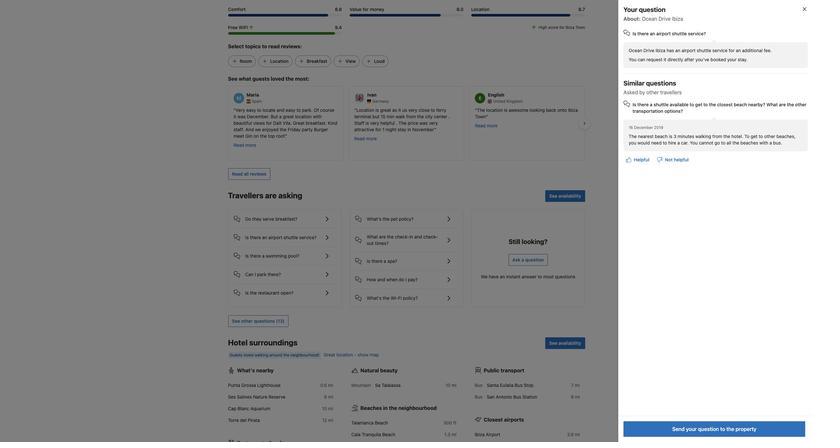Task type: describe. For each thing, give the bounding box(es) containing it.
8.7
[[579, 7, 585, 12]]

other inside the nearest beach is 3 minutes walking from the hotel. to get to other beaches, you would need to hire a car. you cannot go to all the beaches with a bus.
[[765, 134, 776, 139]]

very
[[236, 107, 245, 113]]

location inside " very easy to locate and easy to park. of course it was december. but a great location with beautiful views  for dalt vila. great breakfast. kind staff. and we enjoyed the friday party burger meet gin on the top roof.
[[295, 114, 312, 120]]

an up "stay."
[[736, 48, 741, 53]]

for inside your question dialog
[[729, 48, 735, 53]]

0 horizontal spatial very
[[370, 120, 379, 126]]

nearby?
[[749, 102, 766, 107]]

the left hotel.
[[724, 134, 731, 139]]

your question dialog
[[608, 0, 813, 443]]

select topics to read reviews:
[[228, 44, 302, 50]]

for inside " very easy to locate and easy to park. of course it was december. but a great location with beautiful views  for dalt vila. great breakfast. kind staff. and we enjoyed the friday party burger meet gin on the top roof.
[[266, 120, 272, 126]]

not
[[665, 157, 673, 163]]

december.
[[247, 114, 270, 120]]

get inside the nearest beach is 3 minutes walking from the hotel. to get to other beaches, you would need to hire a car. you cannot go to all the beaches with a bus.
[[751, 134, 758, 139]]

looking?
[[522, 238, 548, 246]]

the inside " location is great as it us very close to ferry terminal but 15 min walk from the city center . staff is very helpful . the price was very attractive for 1 night stay in november
[[417, 114, 424, 120]]

read more button for " very easy to locate and easy to park. of course it was december. but a great location with beautiful views  for dalt vila. great breakfast. kind staff. and we enjoyed the friday party burger meet gin on the top roof.
[[234, 142, 256, 149]]

maria
[[247, 92, 259, 98]]

a inside is there a shuttle available to get to the closest beach nearby? what are the other transportation options?
[[650, 102, 653, 107]]

3
[[674, 134, 677, 139]]

for inside " location is great as it us very close to ferry terminal but 15 min walk from the city center . staff is very helpful . the price was very attractive for 1 night stay in november
[[376, 127, 381, 132]]

you
[[629, 140, 637, 146]]

is for is there a spa? button
[[367, 259, 371, 264]]

free wifi
[[228, 25, 248, 30]]

to left the "most" at bottom right
[[538, 274, 542, 280]]

see for "see availability" button associated with travellers are asking
[[549, 194, 558, 199]]

2 horizontal spatial location
[[471, 7, 490, 12]]

other inside button
[[241, 319, 253, 324]]

read all reviews button
[[228, 169, 270, 180]]

the left property
[[727, 427, 735, 433]]

is up the but
[[376, 107, 379, 113]]

aquarium
[[251, 407, 271, 412]]

this is a carousel with rotating slides. it displays featured reviews of the property. use next and previous buttons to navigate. region
[[223, 84, 591, 163]]

is there an airport shuttle service? inside button
[[245, 235, 317, 241]]

bus left santa
[[475, 383, 483, 389]]

there down the about:
[[638, 31, 649, 36]]

to left read
[[262, 44, 267, 50]]

there inside is there a shuttle available to get to the closest beach nearby? what are the other transportation options?
[[638, 102, 649, 107]]

the inside " the location is awesome looking back onto ibiza town
[[477, 107, 485, 113]]

santa eulalia bus stop
[[487, 383, 534, 389]]

close
[[419, 107, 430, 113]]

question for ask a question
[[526, 258, 544, 263]]

ibiza right score
[[566, 25, 575, 30]]

stay
[[398, 127, 406, 132]]

fee.
[[764, 48, 772, 53]]

the inside button
[[383, 296, 390, 301]]

to right go
[[722, 140, 726, 146]]

get inside is there a shuttle available to get to the closest beach nearby? what are the other transportation options?
[[696, 102, 703, 107]]

location inside " the location is awesome looking back onto ibiza town
[[487, 107, 503, 113]]

talaiassa
[[382, 383, 401, 389]]

an right have
[[500, 274, 505, 280]]

need
[[652, 140, 662, 146]]

0 vertical spatial your
[[728, 57, 737, 62]]

the up beaches, at the top
[[787, 102, 794, 107]]

the left "closest"
[[709, 102, 716, 107]]

shuttle up you've
[[697, 48, 712, 53]]

talamanca
[[352, 421, 374, 426]]

2 vertical spatial in
[[383, 406, 388, 412]]

is up attractive
[[366, 120, 369, 126]]

friday
[[288, 127, 301, 132]]

night
[[386, 127, 397, 132]]

ibiza left has
[[656, 48, 666, 53]]

bus left san
[[475, 395, 483, 400]]

travellers are asking
[[228, 191, 302, 200]]

for right value
[[363, 7, 369, 12]]

closest airports
[[484, 418, 524, 423]]

1 horizontal spatial i
[[406, 277, 407, 283]]

16
[[629, 125, 633, 130]]

is for is there a swimming pool? button at the left
[[245, 254, 249, 259]]

germany image
[[367, 100, 371, 104]]

walk
[[396, 114, 405, 120]]

cala
[[352, 433, 361, 438]]

natural beauty
[[361, 368, 398, 374]]

see for see other questions (13) button
[[232, 319, 240, 324]]

pay?
[[408, 277, 418, 283]]

burger
[[314, 127, 328, 132]]

airports
[[504, 418, 524, 423]]

500 ft
[[444, 421, 457, 426]]

all inside button
[[244, 171, 249, 177]]

room
[[240, 59, 252, 64]]

is the restaurant open?
[[245, 291, 294, 296]]

wi-
[[391, 296, 398, 301]]

15
[[381, 114, 386, 120]]

town inside " the location is awesome looking back onto ibiza town
[[475, 114, 486, 120]]

what inside what are the check-in and check- out times?
[[367, 234, 378, 240]]

minutes
[[678, 134, 695, 139]]

service
[[713, 48, 728, 53]]

6
[[324, 395, 327, 400]]

7
[[571, 383, 574, 389]]

2 check- from the left
[[424, 234, 438, 240]]

asking
[[278, 191, 302, 200]]

can
[[638, 57, 646, 62]]

a inside " very easy to locate and easy to park. of course it was december. but a great location with beautiful views  for dalt vila. great breakfast. kind staff. and we enjoyed the friday party burger meet gin on the top roof.
[[279, 114, 282, 120]]

drive inside "your question about: ocean drive ibiza"
[[659, 16, 671, 22]]

is inside is there a shuttle available to get to the closest beach nearby? what are the other transportation options?
[[633, 102, 637, 107]]

value for money
[[350, 7, 384, 12]]

airport inside button
[[269, 235, 282, 241]]

" for " location is great as it us very close to ferry terminal but 15 min walk from the city center . staff is very helpful . the price was very attractive for 1 night stay in november
[[354, 107, 356, 113]]

helpful
[[634, 157, 650, 163]]

see availability button for travellers are asking
[[546, 191, 585, 202]]

torre del pirata
[[228, 418, 260, 424]]

read more for " very easy to locate and easy to park. of course it was december. but a great location with beautiful views  for dalt vila. great breakfast. kind staff. and we enjoyed the friday party burger meet gin on the top roof.
[[234, 143, 256, 148]]

mi for cala tranquila beach
[[452, 433, 457, 438]]

your inside button
[[686, 427, 697, 433]]

the left restaurant
[[250, 291, 257, 296]]

more for the location is awesome looking back onto ibiza town
[[487, 123, 498, 129]]

are for travellers are asking
[[265, 191, 277, 200]]

helpful inside button
[[674, 157, 689, 163]]

1 check- from the left
[[395, 234, 410, 240]]

1 vertical spatial drive
[[644, 48, 655, 53]]

is there a spa? button
[[355, 253, 458, 266]]

read for " very easy to locate and easy to park. of course it was december. but a great location with beautiful views  for dalt vila. great breakfast. kind staff. and we enjoyed the friday party burger meet gin on the top roof.
[[234, 143, 244, 148]]

there for is there a spa? button
[[372, 259, 383, 264]]

questions inside similar questions asked by other travellers
[[646, 80, 677, 87]]

ses salines nature reserve
[[228, 395, 286, 400]]

bus left stop at bottom
[[515, 383, 523, 389]]

hotel surroundings
[[228, 339, 298, 348]]

cap
[[228, 407, 237, 412]]

spain image
[[247, 100, 251, 104]]

car.
[[681, 140, 689, 146]]

your question about: ocean drive ibiza
[[624, 6, 683, 22]]

what's the wi-fi policy?
[[367, 296, 418, 301]]

3.9
[[567, 433, 574, 438]]

in inside " location is great as it us very close to ferry terminal but 15 min walk from the city center . staff is very helpful . the price was very attractive for 1 night stay in november
[[408, 127, 411, 132]]

meet
[[234, 133, 244, 139]]

0 vertical spatial beach
[[375, 421, 388, 426]]

hire
[[669, 140, 676, 146]]

terminal
[[354, 114, 371, 120]]

to right available
[[690, 102, 694, 107]]

about:
[[624, 16, 641, 22]]

beauty
[[380, 368, 398, 374]]

1 horizontal spatial very
[[409, 107, 418, 113]]

grossa
[[241, 383, 256, 389]]

still looking?
[[509, 238, 548, 246]]

is for is there an airport shuttle service? button
[[245, 235, 249, 241]]

reserve
[[269, 395, 286, 400]]

park.
[[302, 107, 313, 113]]

the right loved
[[286, 76, 294, 82]]

great inside " very easy to locate and easy to park. of course it was december. but a great location with beautiful views  for dalt vila. great breakfast. kind staff. and we enjoyed the friday party burger meet gin on the top roof.
[[283, 114, 294, 120]]

a left car.
[[678, 140, 680, 146]]

view
[[346, 59, 356, 64]]

and for locate
[[277, 107, 285, 113]]

december
[[634, 125, 653, 130]]

punta
[[228, 383, 240, 389]]

a right ask
[[522, 258, 524, 263]]

spa?
[[388, 259, 397, 264]]

onto
[[558, 107, 567, 113]]

2 horizontal spatial airport
[[682, 48, 696, 53]]

location 8.7 meter
[[471, 14, 585, 17]]

has
[[667, 48, 674, 53]]

a left swimming
[[262, 254, 265, 259]]

to up the december.
[[257, 107, 262, 113]]

see what guests loved the most:
[[228, 76, 310, 82]]

free wifi 9.4 meter
[[228, 32, 342, 35]]

to left hire
[[663, 140, 667, 146]]

an down "your question about: ocean drive ibiza"
[[650, 31, 655, 36]]

a left spa?
[[384, 259, 386, 264]]

free
[[228, 25, 238, 30]]

you inside the nearest beach is 3 minutes walking from the hotel. to get to other beaches, you would need to hire a car. you cannot go to all the beaches with a bus.
[[690, 140, 698, 146]]

0 vertical spatial you
[[629, 57, 637, 62]]

the nearest beach is 3 minutes walking from the hotel. to get to other beaches, you would need to hire a car. you cannot go to all the beaches with a bus.
[[629, 134, 796, 146]]

" for " very easy to locate and easy to park. of course it was december. but a great location with beautiful views  for dalt vila. great breakfast. kind staff. and we enjoyed the friday party burger meet gin on the top roof.
[[234, 107, 236, 113]]

2 easy from the left
[[286, 107, 296, 113]]

1 vertical spatial ocean
[[629, 48, 643, 53]]

helpful inside " location is great as it us very close to ferry terminal but 15 min walk from the city center . staff is very helpful . the price was very attractive for 1 night stay in november
[[381, 120, 395, 126]]

from inside " location is great as it us very close to ferry terminal but 15 min walk from the city center . staff is very helpful . the price was very attractive for 1 night stay in november
[[406, 114, 416, 120]]

the down hotel.
[[733, 140, 740, 146]]

2 horizontal spatial very
[[429, 120, 438, 126]]

airport
[[486, 433, 501, 438]]

see availability for travellers are asking
[[549, 194, 581, 199]]

mi for ibiza airport
[[575, 433, 580, 438]]

500
[[444, 421, 452, 426]]

similar
[[624, 80, 645, 87]]

read inside read all reviews button
[[232, 171, 243, 177]]

the right the beaches
[[389, 406, 397, 412]]

mi for torre del pirata
[[328, 418, 333, 424]]

is down the about:
[[633, 31, 637, 36]]

attractive
[[354, 127, 374, 132]]

is there a spa?
[[367, 259, 397, 264]]

the right 'on'
[[260, 133, 267, 139]]

dalt
[[273, 120, 282, 126]]

1 vertical spatial 10 mi
[[322, 407, 333, 412]]

your
[[624, 6, 638, 13]]

it inside your question dialog
[[664, 57, 667, 62]]

a left bus.
[[770, 140, 772, 146]]

from inside the nearest beach is 3 minutes walking from the hotel. to get to other beaches, you would need to hire a car. you cannot go to all the beaches with a bus.
[[713, 134, 723, 139]]

service? inside button
[[299, 235, 317, 241]]

shuttle up has
[[672, 31, 687, 36]]

1 horizontal spatial 10
[[446, 383, 451, 389]]

hotel
[[228, 339, 248, 348]]

most:
[[295, 76, 310, 82]]

to left the park.
[[297, 107, 301, 113]]

" for " the location is awesome looking back onto ibiza town
[[475, 107, 477, 113]]

antonio
[[496, 395, 512, 400]]

great
[[293, 120, 305, 126]]

but
[[271, 114, 278, 120]]

do
[[245, 217, 251, 222]]

ibiza inside "your question about: ocean drive ibiza"
[[672, 16, 683, 22]]

us
[[402, 107, 407, 113]]

what's for what's the pet policy?
[[367, 217, 382, 222]]

0 vertical spatial .
[[449, 114, 450, 120]]

ibiza airport
[[475, 433, 501, 438]]

is there a swimming pool? button
[[234, 247, 336, 260]]



Task type: vqa. For each thing, say whether or not it's contained in the screenshot.
US$412
no



Task type: locate. For each thing, give the bounding box(es) containing it.
1 horizontal spatial all
[[727, 140, 732, 146]]

0 vertical spatial location
[[471, 7, 490, 12]]

kingdom
[[507, 99, 523, 104]]

what inside is there a shuttle available to get to the closest beach nearby? what are the other transportation options?
[[767, 102, 778, 107]]

you can request it directly after you've booked your stay.
[[629, 57, 748, 62]]

public
[[484, 368, 500, 374]]

1 see availability from the top
[[549, 194, 581, 199]]

wifi
[[239, 25, 248, 30]]

bus left station
[[514, 395, 521, 400]]

service? up the pool?
[[299, 235, 317, 241]]

have
[[489, 274, 499, 280]]

" location is great as it us very close to ferry terminal but 15 min walk from the city center . staff is very helpful . the price was very attractive for 1 night stay in november
[[354, 107, 450, 132]]

spain
[[252, 99, 262, 104]]

question right your
[[639, 6, 666, 13]]

1 vertical spatial with
[[760, 140, 769, 146]]

and right how
[[378, 277, 385, 283]]

" down vila.
[[285, 133, 287, 139]]

1 horizontal spatial drive
[[659, 16, 671, 22]]

for right score
[[560, 25, 565, 30]]

the up you in the top right of the page
[[629, 134, 637, 139]]

what's inside button
[[367, 217, 382, 222]]

great inside " location is great as it us very close to ferry terminal but 15 min walk from the city center . staff is very helpful . the price was very attractive for 1 night stay in november
[[380, 107, 391, 113]]

is up the can
[[245, 254, 249, 259]]

read down 'e'
[[475, 123, 486, 129]]

0 vertical spatial beach
[[734, 102, 747, 107]]

united kingdom image
[[488, 100, 492, 104]]

the left pet
[[383, 217, 390, 222]]

is down united kingdom
[[504, 107, 508, 113]]

1 vertical spatial beach
[[655, 134, 668, 139]]

november
[[413, 127, 435, 132]]

are for what are the check-in and check- out times?
[[379, 234, 386, 240]]

shuttle inside is there a shuttle available to get to the closest beach nearby? what are the other transportation options?
[[654, 102, 669, 107]]

1 availability from the top
[[559, 194, 581, 199]]

questions up "travellers"
[[646, 80, 677, 87]]

it inside " location is great as it us very close to ferry terminal but 15 min walk from the city center . staff is very helpful . the price was very attractive for 1 night stay in november
[[398, 107, 401, 113]]

1 horizontal spatial check-
[[424, 234, 438, 240]]

the up times?
[[387, 234, 394, 240]]

1 vertical spatial from
[[713, 134, 723, 139]]

1 horizontal spatial great
[[380, 107, 391, 113]]

with left bus.
[[760, 140, 769, 146]]

0 vertical spatial what's
[[367, 217, 382, 222]]

beaches in the neighbourhood
[[361, 406, 437, 412]]

is inside " the location is awesome looking back onto ibiza town
[[504, 107, 508, 113]]

hotel.
[[732, 134, 744, 139]]

1 horizontal spatial from
[[713, 134, 723, 139]]

min
[[387, 114, 394, 120]]

0 horizontal spatial location
[[270, 59, 289, 64]]

0 horizontal spatial read more
[[234, 143, 256, 148]]

0 vertical spatial 10
[[446, 383, 451, 389]]

see availability for hotel surroundings
[[549, 341, 581, 346]]

comfort 8.8 meter
[[228, 14, 342, 17]]

1 vertical spatial see availability button
[[546, 338, 585, 350]]

send your question to the property button
[[624, 422, 806, 438]]

for left '1'
[[376, 127, 381, 132]]

the
[[477, 107, 485, 113], [399, 120, 407, 126], [629, 134, 637, 139]]

ses
[[228, 395, 236, 400]]

your right send
[[686, 427, 697, 433]]

options?
[[665, 108, 683, 114]]

nearest
[[638, 134, 654, 139]]

2 vertical spatial more
[[245, 143, 256, 148]]

1 vertical spatial location
[[295, 114, 312, 120]]

2 horizontal spatial "
[[486, 114, 488, 120]]

very down the but
[[370, 120, 379, 126]]

0 vertical spatial service?
[[688, 31, 706, 36]]

read more for " the location is awesome looking back onto ibiza town
[[475, 123, 498, 129]]

an right has
[[676, 48, 681, 53]]

party
[[302, 127, 313, 132]]

your
[[728, 57, 737, 62], [686, 427, 697, 433]]

loud
[[374, 59, 385, 64]]

swimming
[[266, 254, 287, 259]]

property
[[736, 427, 757, 433]]

after
[[685, 57, 695, 62]]

was up the november
[[420, 120, 428, 126]]

we have an instant answer to most questions
[[481, 274, 576, 280]]

what's inside button
[[367, 296, 382, 301]]

1 vertical spatial in
[[410, 234, 413, 240]]

0 horizontal spatial the
[[399, 120, 407, 126]]

service? inside your question dialog
[[688, 31, 706, 36]]

shuttle up is there a swimming pool? button at the left
[[284, 235, 298, 241]]

read more down united kingdom icon
[[475, 123, 498, 129]]

1 vertical spatial great
[[283, 114, 294, 120]]

are left asking
[[265, 191, 277, 200]]

what's left pet
[[367, 217, 382, 222]]

airport up you can request it directly after you've booked your stay.
[[682, 48, 696, 53]]

can i park there?
[[245, 272, 281, 278]]

beaches
[[741, 140, 759, 146]]

we
[[481, 274, 488, 280]]

are right nearby?
[[779, 102, 786, 107]]

to up 'city'
[[431, 107, 435, 113]]

question up the answer at the bottom of page
[[526, 258, 544, 263]]

you've
[[696, 57, 710, 62]]

was inside " location is great as it us very close to ferry terminal but 15 min walk from the city center . staff is very helpful . the price was very attractive for 1 night stay in november
[[420, 120, 428, 126]]

shuttle inside button
[[284, 235, 298, 241]]

very down 'city'
[[429, 120, 438, 126]]

0 horizontal spatial you
[[629, 57, 637, 62]]

2 horizontal spatial and
[[415, 234, 422, 240]]

1
[[383, 127, 385, 132]]

0 horizontal spatial helpful
[[381, 120, 395, 126]]

0 horizontal spatial 10
[[322, 407, 327, 412]]

. down walk
[[396, 120, 397, 126]]

1 horizontal spatial airport
[[657, 31, 671, 36]]

1 vertical spatial "
[[435, 127, 437, 132]]

policy? inside button
[[399, 217, 414, 222]]

roof.
[[276, 133, 285, 139]]

"
[[486, 114, 488, 120], [435, 127, 437, 132], [285, 133, 287, 139]]

2 see availability from the top
[[549, 341, 581, 346]]

loved
[[271, 76, 284, 82]]

1 vertical spatial question
[[526, 258, 544, 263]]

what's nearby
[[237, 368, 274, 374]]

1 horizontal spatial location
[[356, 107, 374, 113]]

in inside what are the check-in and check- out times?
[[410, 234, 413, 240]]

read more button for " location is great as it us very close to ferry terminal but 15 min walk from the city center . staff is very helpful . the price was very attractive for 1 night stay in november
[[354, 136, 377, 142]]

is there an airport shuttle service? up has
[[633, 31, 706, 36]]

to left property
[[721, 427, 725, 433]]

your left "stay."
[[728, 57, 737, 62]]

0.6
[[321, 383, 327, 389]]

2 horizontal spatial read more button
[[475, 123, 498, 129]]

what are the check-in and check- out times? button
[[355, 229, 458, 247]]

question inside "your question about: ocean drive ibiza"
[[639, 6, 666, 13]]

drive
[[659, 16, 671, 22], [644, 48, 655, 53]]

1 horizontal spatial it
[[398, 107, 401, 113]]

is for 'is the restaurant open?' button
[[245, 291, 249, 296]]

" inside " very easy to locate and easy to park. of course it was december. but a great location with beautiful views  for dalt vila. great breakfast. kind staff. and we enjoyed the friday party burger meet gin on the top roof.
[[234, 107, 236, 113]]

1 vertical spatial was
[[420, 120, 428, 126]]

guests
[[253, 76, 270, 82]]

0 horizontal spatial airport
[[269, 235, 282, 241]]

read left the reviews
[[232, 171, 243, 177]]

read more down gin
[[234, 143, 256, 148]]

" down united kingdom icon
[[486, 114, 488, 120]]

vila.
[[283, 120, 292, 126]]

what's
[[367, 217, 382, 222], [367, 296, 382, 301], [237, 368, 255, 374]]

1 horizontal spatial "
[[435, 127, 437, 132]]

12
[[322, 418, 327, 424]]

the inside " location is great as it us very close to ferry terminal but 15 min walk from the city center . staff is very helpful . the price was very attractive for 1 night stay in november
[[399, 120, 407, 126]]

and inside " very easy to locate and easy to park. of course it was december. but a great location with beautiful views  for dalt vila. great breakfast. kind staff. and we enjoyed the friday party burger meet gin on the top roof.
[[277, 107, 285, 113]]

0 vertical spatial policy?
[[399, 217, 414, 222]]

0 horizontal spatial .
[[396, 120, 397, 126]]

beach inside is there a shuttle available to get to the closest beach nearby? what are the other transportation options?
[[734, 102, 747, 107]]

was
[[238, 114, 246, 120], [420, 120, 428, 126]]

it left directly on the top of page
[[664, 57, 667, 62]]

are up times?
[[379, 234, 386, 240]]

availability for hotel surroundings
[[559, 341, 581, 346]]

natural
[[361, 368, 379, 374]]

mi for ses salines nature reserve
[[328, 395, 333, 400]]

1 vertical spatial and
[[415, 234, 422, 240]]

" for to
[[435, 127, 437, 132]]

ibiza left "airport"
[[475, 433, 485, 438]]

" for of
[[285, 133, 287, 139]]

1 vertical spatial what's
[[367, 296, 382, 301]]

ft
[[454, 421, 457, 426]]

0 horizontal spatial your
[[686, 427, 697, 433]]

other inside is there a shuttle available to get to the closest beach nearby? what are the other transportation options?
[[796, 102, 807, 107]]

see other questions (13) button
[[228, 316, 289, 328]]

mi
[[328, 383, 333, 389], [452, 383, 457, 389], [575, 383, 580, 389], [328, 395, 333, 400], [575, 395, 580, 400], [328, 407, 333, 412], [328, 418, 333, 424], [452, 433, 457, 438], [575, 433, 580, 438]]

from up go
[[713, 134, 723, 139]]

1 vertical spatial what
[[367, 234, 378, 240]]

0.6 mi
[[321, 383, 333, 389]]

read more button down gin
[[234, 142, 256, 149]]

1 easy from the left
[[246, 107, 256, 113]]

an inside button
[[262, 235, 267, 241]]

all inside the nearest beach is 3 minutes walking from the hotel. to get to other beaches, you would need to hire a car. you cannot go to all the beaches with a bus.
[[727, 140, 732, 146]]

0 horizontal spatial i
[[255, 272, 256, 278]]

more down attractive
[[366, 136, 377, 142]]

you right car.
[[690, 140, 698, 146]]

mountain
[[352, 383, 371, 389]]

more for very easy to locate and easy to park. of course it was december. but a great location with beautiful views  for dalt vila. great breakfast. kind staff. and we enjoyed the friday party burger meet gin on the top roof.
[[245, 143, 256, 148]]

1 vertical spatial questions
[[555, 274, 576, 280]]

what's down how
[[367, 296, 382, 301]]

2 vertical spatial questions
[[254, 319, 275, 324]]

united
[[493, 99, 506, 104]]

0 horizontal spatial are
[[265, 191, 277, 200]]

nature
[[253, 395, 267, 400]]

location down the park.
[[295, 114, 312, 120]]

other inside similar questions asked by other travellers
[[647, 90, 659, 95]]

there for is there an airport shuttle service? button
[[250, 235, 261, 241]]

0 horizontal spatial service?
[[299, 235, 317, 241]]

policy? inside button
[[403, 296, 418, 301]]

mi for punta grossa lighthouse
[[328, 383, 333, 389]]

3 " from the left
[[475, 107, 477, 113]]

in
[[408, 127, 411, 132], [410, 234, 413, 240], [383, 406, 388, 412]]

1 vertical spatial get
[[751, 134, 758, 139]]

1 horizontal spatial read more
[[354, 136, 377, 142]]

read for " the location is awesome looking back onto ibiza town
[[475, 123, 486, 129]]

the inside the nearest beach is 3 minutes walking from the hotel. to get to other beaches, you would need to hire a car. you cannot go to all the beaches with a bus.
[[629, 134, 637, 139]]

high
[[539, 25, 547, 30]]

send your question to the property
[[673, 427, 757, 433]]

and inside button
[[378, 277, 385, 283]]

location inside " location is great as it us very close to ferry terminal but 15 min walk from the city center . staff is very helpful . the price was very attractive for 1 night stay in november
[[356, 107, 374, 113]]

to inside " location is great as it us very close to ferry terminal but 15 min walk from the city center . staff is very helpful . the price was very attractive for 1 night stay in november
[[431, 107, 435, 113]]

location down united kingdom icon
[[487, 107, 503, 113]]

0 vertical spatial "
[[486, 114, 488, 120]]

great up vila.
[[283, 114, 294, 120]]

with
[[313, 114, 322, 120], [760, 140, 769, 146]]

stay.
[[738, 57, 748, 62]]

can i park there? button
[[234, 266, 336, 279]]

0 vertical spatial see availability
[[549, 194, 581, 199]]

directly
[[668, 57, 684, 62]]

availability for travellers are asking
[[559, 194, 581, 199]]

8.0
[[457, 7, 464, 12]]

mi for cap blanc aquarium
[[328, 407, 333, 412]]

read more button for " the location is awesome looking back onto ibiza town
[[475, 123, 498, 129]]

beach inside the nearest beach is 3 minutes walking from the hotel. to get to other beaches, you would need to hire a car. you cannot go to all the beaches with a bus.
[[655, 134, 668, 139]]

2 availability from the top
[[559, 341, 581, 346]]

0 horizontal spatial beach
[[655, 134, 668, 139]]

read more for " location is great as it us very close to ferry terminal but 15 min walk from the city center . staff is very helpful . the price was very attractive for 1 night stay in november
[[354, 136, 377, 142]]

do they serve breakfast?
[[245, 217, 298, 222]]

0 vertical spatial the
[[477, 107, 485, 113]]

what's up grossa
[[237, 368, 255, 374]]

1 vertical spatial town
[[475, 114, 486, 120]]

ocean inside "your question about: ocean drive ibiza"
[[642, 16, 657, 22]]

1.3
[[445, 433, 451, 438]]

2 horizontal spatial are
[[779, 102, 786, 107]]

1 vertical spatial beach
[[382, 433, 395, 438]]

more for location is great as it us very close to ferry terminal but 15 min walk from the city center . staff is very helpful . the price was very attractive for 1 night stay in november
[[366, 136, 377, 142]]

helpful down min
[[381, 120, 395, 126]]

ibiza up has
[[672, 16, 683, 22]]

in down what's the pet policy? button
[[410, 234, 413, 240]]

is inside the nearest beach is 3 minutes walking from the hotel. to get to other beaches, you would need to hire a car. you cannot go to all the beaches with a bus.
[[669, 134, 673, 139]]

read down "meet"
[[234, 143, 244, 148]]

del
[[240, 418, 247, 424]]

0 horizontal spatial get
[[696, 102, 703, 107]]

1 see availability button from the top
[[546, 191, 585, 202]]

shuttle up options?
[[654, 102, 669, 107]]

what right nearby?
[[767, 102, 778, 107]]

0 vertical spatial see availability button
[[546, 191, 585, 202]]

0 horizontal spatial drive
[[644, 48, 655, 53]]

is down out
[[367, 259, 371, 264]]

read more down attractive
[[354, 136, 377, 142]]

0 vertical spatial are
[[779, 102, 786, 107]]

0 vertical spatial was
[[238, 114, 246, 120]]

what's for what's nearby
[[237, 368, 255, 374]]

there for is there a swimming pool? button at the left
[[250, 254, 261, 259]]

drive up has
[[659, 16, 671, 22]]

are inside what are the check-in and check- out times?
[[379, 234, 386, 240]]

ask
[[513, 258, 521, 263]]

0 vertical spatial town
[[576, 25, 585, 30]]

how and when do i pay? button
[[355, 271, 458, 284]]

value for money 8.0 meter
[[350, 14, 464, 17]]

price
[[408, 120, 418, 126]]

and for in
[[415, 234, 422, 240]]

are inside is there a shuttle available to get to the closest beach nearby? what are the other transportation options?
[[779, 102, 786, 107]]

1 horizontal spatial 10 mi
[[446, 383, 457, 389]]

sa
[[375, 383, 381, 389]]

easy up vila.
[[286, 107, 296, 113]]

policy? right fi
[[403, 296, 418, 301]]

airport up swimming
[[269, 235, 282, 241]]

beaches
[[361, 406, 382, 412]]

0 vertical spatial ocean
[[642, 16, 657, 22]]

0 horizontal spatial is there an airport shuttle service?
[[245, 235, 317, 241]]

read more
[[475, 123, 498, 129], [354, 136, 377, 142], [234, 143, 256, 148]]

2 see availability button from the top
[[546, 338, 585, 350]]

" for town
[[486, 114, 488, 120]]

0 vertical spatial airport
[[657, 31, 671, 36]]

" inside " location is great as it us very close to ferry terminal but 15 min walk from the city center . staff is very helpful . the price was very attractive for 1 night stay in november
[[354, 107, 356, 113]]

check- down what's the pet policy? button
[[424, 234, 438, 240]]

0 horizontal spatial it
[[234, 114, 236, 120]]

there down they
[[250, 235, 261, 241]]

read for " location is great as it us very close to ferry terminal but 15 min walk from the city center . staff is very helpful . the price was very attractive for 1 night stay in november
[[354, 136, 365, 142]]

breakfast
[[307, 59, 327, 64]]

0 horizontal spatial "
[[234, 107, 236, 113]]

is there an airport shuttle service? inside your question dialog
[[633, 31, 706, 36]]

very
[[409, 107, 418, 113], [370, 120, 379, 126], [429, 120, 438, 126]]

what's the wi-fi policy? button
[[355, 290, 458, 303]]

is down the can
[[245, 291, 249, 296]]

2 vertical spatial location
[[356, 107, 374, 113]]

to left "closest"
[[704, 102, 708, 107]]

views
[[253, 120, 265, 126]]

locate
[[263, 107, 276, 113]]

is left 3
[[669, 134, 673, 139]]

value
[[350, 7, 362, 12]]

great up 15
[[380, 107, 391, 113]]

and inside what are the check-in and check- out times?
[[415, 234, 422, 240]]

get right to
[[751, 134, 758, 139]]

questions inside see other questions (13) button
[[254, 319, 275, 324]]

0 vertical spatial helpful
[[381, 120, 395, 126]]

with inside " very easy to locate and easy to park. of course it was december. but a great location with beautiful views  for dalt vila. great breakfast. kind staff. and we enjoyed the friday party burger meet gin on the top roof.
[[313, 114, 322, 120]]

it right as
[[398, 107, 401, 113]]

sa talaiassa
[[375, 383, 401, 389]]

what's for what's the wi-fi policy?
[[367, 296, 382, 301]]

read all reviews
[[232, 171, 267, 177]]

" inside " the location is awesome looking back onto ibiza town
[[475, 107, 477, 113]]

surroundings
[[249, 339, 298, 348]]

pool?
[[288, 254, 300, 259]]

to right to
[[759, 134, 763, 139]]

the up the roof.
[[280, 127, 287, 132]]

2 horizontal spatial it
[[664, 57, 667, 62]]

question for send your question to the property
[[698, 427, 719, 433]]

1 horizontal spatial town
[[576, 25, 585, 30]]

0 horizontal spatial with
[[313, 114, 322, 120]]

10
[[446, 383, 451, 389], [322, 407, 327, 412]]

2 " from the left
[[354, 107, 356, 113]]

back
[[546, 107, 556, 113]]

there up the can
[[250, 254, 261, 259]]

2 vertical spatial question
[[698, 427, 719, 433]]

0 vertical spatial with
[[313, 114, 322, 120]]

with inside the nearest beach is 3 minutes walking from the hotel. to get to other beaches, you would need to hire a car. you cannot go to all the beaches with a bus.
[[760, 140, 769, 146]]

2 horizontal spatial "
[[475, 107, 477, 113]]

breakfast?
[[276, 217, 298, 222]]

more down united kingdom icon
[[487, 123, 498, 129]]

helpful
[[381, 120, 395, 126], [674, 157, 689, 163]]

0 vertical spatial what
[[767, 102, 778, 107]]

1 horizontal spatial what
[[767, 102, 778, 107]]

to inside button
[[721, 427, 725, 433]]

i right do
[[406, 277, 407, 283]]

the up stay
[[399, 120, 407, 126]]

1 horizontal spatial the
[[477, 107, 485, 113]]

was inside " very easy to locate and easy to park. of course it was december. but a great location with beautiful views  for dalt vila. great breakfast. kind staff. and we enjoyed the friday party burger meet gin on the top roof.
[[238, 114, 246, 120]]

1 horizontal spatial read more button
[[354, 136, 377, 142]]

0 horizontal spatial 10 mi
[[322, 407, 333, 412]]

eulalia
[[500, 383, 514, 389]]

0 horizontal spatial more
[[245, 143, 256, 148]]

as
[[392, 107, 397, 113]]

1 vertical spatial read more
[[354, 136, 377, 142]]

i right the can
[[255, 272, 256, 278]]

bus
[[475, 383, 483, 389], [515, 383, 523, 389], [475, 395, 483, 400], [514, 395, 521, 400]]

questions left (13)
[[254, 319, 275, 324]]

an down serve
[[262, 235, 267, 241]]

1 horizontal spatial questions
[[555, 274, 576, 280]]

0 horizontal spatial "
[[285, 133, 287, 139]]

from up price
[[406, 114, 416, 120]]

with down of
[[313, 114, 322, 120]]

0 vertical spatial 10 mi
[[446, 383, 457, 389]]

0 vertical spatial availability
[[559, 194, 581, 199]]

see availability
[[549, 194, 581, 199], [549, 341, 581, 346]]

1 vertical spatial is there an airport shuttle service?
[[245, 235, 317, 241]]

travellers
[[661, 90, 682, 95]]

2 vertical spatial what's
[[237, 368, 255, 374]]

0 vertical spatial great
[[380, 107, 391, 113]]

pirata
[[248, 418, 260, 424]]

2 vertical spatial read more
[[234, 143, 256, 148]]

the inside what are the check-in and check- out times?
[[387, 234, 394, 240]]

is down "asked"
[[633, 102, 637, 107]]

for right service
[[729, 48, 735, 53]]

is down do
[[245, 235, 249, 241]]

beach up cala tranquila beach
[[375, 421, 388, 426]]

see for "see availability" button associated with hotel surroundings
[[549, 341, 558, 346]]

ibiza inside " the location is awesome looking back onto ibiza town
[[568, 107, 578, 113]]

1 " from the left
[[234, 107, 236, 113]]

it inside " very easy to locate and easy to park. of course it was december. but a great location with beautiful views  for dalt vila. great breakfast. kind staff. and we enjoyed the friday party burger meet gin on the top roof.
[[234, 114, 236, 120]]

2 horizontal spatial questions
[[646, 80, 677, 87]]

see availability button for hotel surroundings
[[546, 338, 585, 350]]

helpful right not
[[674, 157, 689, 163]]

1 vertical spatial you
[[690, 140, 698, 146]]

kind
[[328, 120, 337, 126]]

0 vertical spatial get
[[696, 102, 703, 107]]

read
[[268, 44, 280, 50]]



